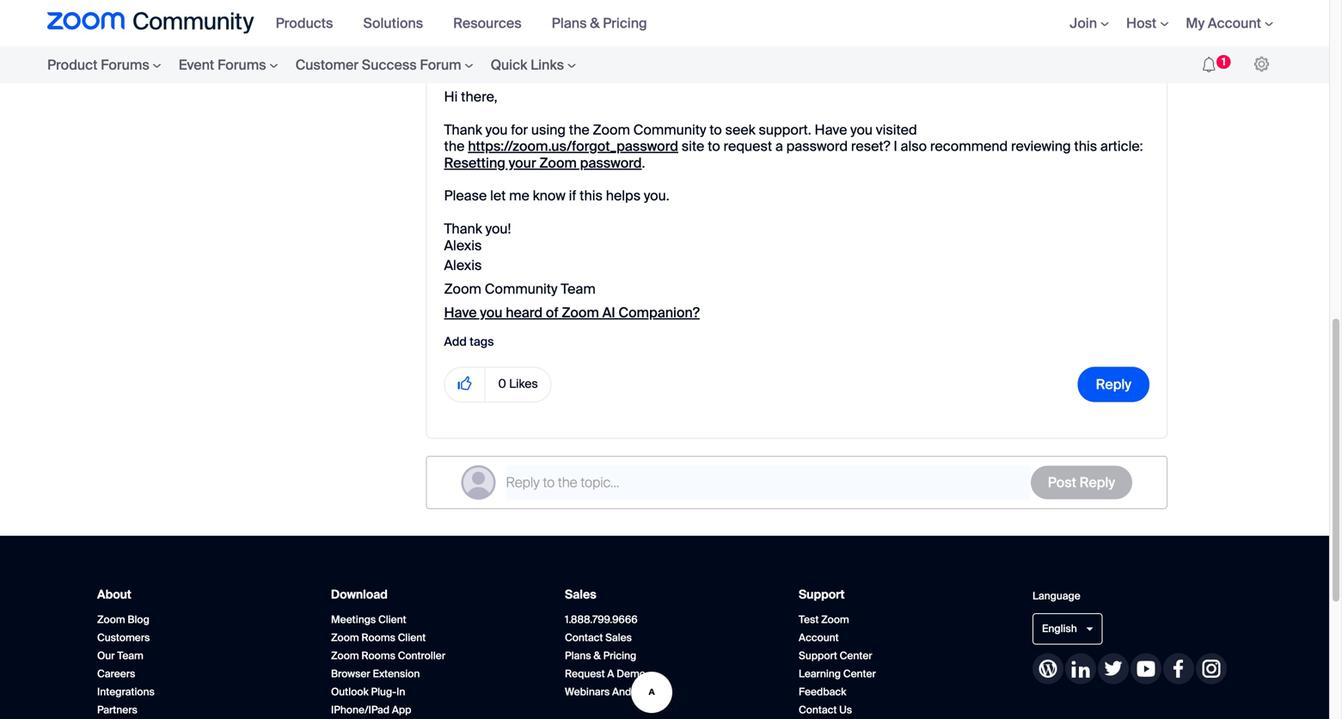 Task type: locate. For each thing, give the bounding box(es) containing it.
my
[[1186, 14, 1205, 32]]

2 support from the top
[[799, 649, 838, 662]]

client up zoom rooms client link
[[378, 613, 406, 626]]

am
[[1131, 43, 1150, 59]]

have left reset?
[[815, 121, 848, 139]]

1 forums from the left
[[101, 56, 149, 74]]

1 vertical spatial account
[[799, 631, 839, 644]]

quick links
[[491, 56, 564, 74]]

0 horizontal spatial the
[[444, 137, 465, 155]]

pricing inside menu bar
[[603, 14, 647, 32]]

to inside the https://zoom.us/forgot_password site to request a password reset? i also recommend reviewing this article: resetting your zoom password .
[[708, 137, 720, 155]]

1 vertical spatial alexis
[[444, 256, 482, 274]]

plans & pricing link up 'moderator'
[[552, 14, 660, 32]]

you up tags
[[480, 303, 503, 322]]

1.888.799.9666
[[565, 613, 638, 626]]

0 horizontal spatial forums
[[101, 56, 149, 74]]

2 thank from the top
[[444, 220, 482, 238]]

1 vertical spatial &
[[594, 649, 601, 662]]

alexis left you!
[[444, 236, 482, 254]]

2 rooms from the top
[[362, 649, 396, 662]]

sales down '1.888.799.9666'
[[606, 631, 632, 644]]

a inside 1.888.799.9666 contact sales plans & pricing request a demo webinars and events
[[608, 667, 614, 680]]

0 vertical spatial plans
[[552, 14, 587, 32]]

1 vertical spatial center
[[844, 667, 876, 680]]

iphone/ipad
[[331, 703, 390, 717]]

community up the heard
[[485, 280, 558, 298]]

the right "using"
[[569, 121, 590, 139]]

zoom inside thank you for using the zoom community to seek support. have you visited the
[[593, 121, 630, 139]]

products link
[[276, 14, 346, 32]]

and
[[612, 685, 632, 699]]

contact inside 1.888.799.9666 contact sales plans & pricing request a demo webinars and events
[[565, 631, 603, 644]]

0 vertical spatial thank
[[444, 121, 482, 139]]

1 vertical spatial rooms
[[362, 649, 396, 662]]

0 vertical spatial rooms
[[362, 631, 396, 644]]

1 horizontal spatial password
[[787, 137, 848, 155]]

account
[[1208, 14, 1262, 32], [799, 631, 839, 644]]

center
[[840, 649, 873, 662], [844, 667, 876, 680]]

plans & pricing link down 'contact sales' link at the left bottom of page
[[565, 649, 637, 662]]

1.888.799.9666 link
[[565, 613, 638, 626]]

thank for thank you for using the zoom community to seek support. have you visited the
[[444, 121, 482, 139]]

1 vertical spatial support
[[799, 649, 838, 662]]

hi there,
[[444, 88, 498, 106]]

0 horizontal spatial in
[[180, 11, 188, 24]]

2 pricing from the top
[[603, 649, 637, 662]]

meetings down download link
[[331, 613, 376, 626]]

forums right event
[[218, 56, 266, 74]]

0 horizontal spatial community
[[485, 280, 558, 298]]

& up 'moderator'
[[590, 14, 600, 32]]

in left meetings link
[[180, 11, 188, 24]]

customer success forum link
[[287, 46, 482, 83]]

thank down please on the top
[[444, 220, 482, 238]]

support inside test zoom account support center learning center feedback contact us
[[799, 649, 838, 662]]

my account
[[1186, 14, 1262, 32]]

pricing up demo
[[603, 649, 637, 662]]

‎2022-
[[1024, 43, 1058, 59]]

post
[[1048, 473, 1077, 491]]

0 vertical spatial sales
[[565, 586, 597, 602]]

0 vertical spatial a
[[776, 137, 783, 155]]

meetings
[[191, 11, 235, 24], [331, 613, 376, 626]]

to inside thank you for using the zoom community to seek support. have you visited the
[[710, 121, 722, 139]]

resetting
[[444, 154, 506, 172]]

menu bar containing join
[[1044, 0, 1282, 46]]

09:39
[[1096, 43, 1128, 59]]

support up 'test zoom' link
[[799, 586, 845, 602]]

your
[[509, 154, 536, 172]]

0 vertical spatial community
[[634, 121, 706, 139]]

0 vertical spatial team
[[561, 280, 596, 298]]

alexis down please on the top
[[444, 256, 482, 274]]

you inside thank you! alexis alexis zoom community team have you heard of zoom ai companion?
[[480, 303, 503, 322]]

0 horizontal spatial team
[[117, 649, 144, 662]]

community inside thank you for using the zoom community to seek support. have you visited the
[[634, 121, 706, 139]]

partners link
[[97, 703, 137, 717]]

forums for event forums
[[218, 56, 266, 74]]

https://zoom.us/forgot_password link
[[468, 137, 679, 155]]

plans inside 1.888.799.9666 contact sales plans & pricing request a demo webinars and events
[[565, 649, 591, 662]]

you!
[[486, 220, 511, 238]]

1 thank from the top
[[444, 121, 482, 139]]

0 vertical spatial pricing
[[603, 14, 647, 32]]

english
[[1042, 622, 1077, 635]]

community
[[634, 121, 706, 139], [485, 280, 558, 298]]

0 vertical spatial &
[[590, 14, 600, 32]]

careers
[[97, 667, 135, 680]]

1 horizontal spatial forums
[[218, 56, 266, 74]]

terryturtle85 image
[[461, 465, 496, 500]]

1 vertical spatial pricing
[[603, 649, 637, 662]]

you
[[486, 121, 508, 139], [851, 121, 873, 139], [480, 303, 503, 322]]

download link
[[331, 586, 388, 602]]

18
[[280, 11, 290, 24]]

alexisbrown link
[[536, 22, 653, 48]]

account down 'test zoom' link
[[799, 631, 839, 644]]

1 horizontal spatial account
[[1208, 14, 1262, 32]]

integrations
[[97, 685, 155, 699]]

0 vertical spatial alexis
[[444, 236, 482, 254]]

account link
[[799, 631, 839, 644]]

partners
[[97, 703, 137, 717]]

resources link
[[453, 14, 535, 32]]

pricing up 'moderator'
[[603, 14, 647, 32]]

blog
[[128, 613, 149, 626]]

1 vertical spatial sales
[[606, 631, 632, 644]]

1 vertical spatial plans
[[565, 649, 591, 662]]

have inside thank you for using the zoom community to seek support. have you visited the
[[815, 121, 848, 139]]

have you heard of zoom ai companion? link
[[444, 303, 700, 322]]

integrations link
[[97, 685, 155, 699]]

thank inside thank you! alexis alexis zoom community team have you heard of zoom ai companion?
[[444, 220, 482, 238]]

support down account link
[[799, 649, 838, 662]]

1 vertical spatial meetings
[[331, 613, 376, 626]]

0 horizontal spatial account
[[799, 631, 839, 644]]

client up controller at the left bottom of page
[[398, 631, 426, 644]]

the down "hi"
[[444, 137, 465, 155]]

this
[[1075, 137, 1098, 155], [580, 187, 603, 205]]

app
[[392, 703, 412, 717]]

ai
[[603, 303, 616, 322]]

contact down the 1.888.799.9666 link
[[565, 631, 603, 644]]

seek
[[726, 121, 756, 139]]

zoom inside the https://zoom.us/forgot_password site to request a password reset? i also recommend reviewing this article: resetting your zoom password .
[[540, 154, 577, 172]]

events
[[634, 685, 666, 699]]

menu bar containing product forums
[[13, 46, 619, 83]]

post reply button
[[1031, 466, 1133, 499]]

password up helps
[[580, 154, 642, 172]]

have up add
[[444, 303, 477, 322]]

our team link
[[97, 649, 144, 662]]

thank inside thank you for using the zoom community to seek support. have you visited the
[[444, 121, 482, 139]]

to
[[710, 121, 722, 139], [708, 137, 720, 155]]

of
[[546, 303, 559, 322]]

2 alexis from the top
[[444, 256, 482, 274]]

1 vertical spatial reply
[[1080, 473, 1116, 491]]

instagram image
[[1196, 653, 1227, 684]]

2 forums from the left
[[218, 56, 266, 74]]

0 horizontal spatial contact
[[565, 631, 603, 644]]

this left article:
[[1075, 137, 1098, 155]]

account right my
[[1208, 14, 1262, 32]]

0 vertical spatial client
[[378, 613, 406, 626]]

this inside the https://zoom.us/forgot_password site to request a password reset? i also recommend reviewing this article: resetting your zoom password .
[[1075, 137, 1098, 155]]

about
[[97, 586, 132, 602]]

1 horizontal spatial have
[[815, 121, 848, 139]]

1 vertical spatial contact
[[799, 703, 837, 717]]

& down 'contact sales' link at the left bottom of page
[[594, 649, 601, 662]]

0 vertical spatial have
[[815, 121, 848, 139]]

have inside thank you! alexis alexis zoom community team have you heard of zoom ai companion?
[[444, 303, 477, 322]]

plans up request
[[565, 649, 591, 662]]

tags
[[470, 334, 494, 350]]

know
[[533, 187, 566, 205]]

zoom blog customers our team careers integrations partners
[[97, 613, 155, 717]]

0 horizontal spatial sales
[[565, 586, 597, 602]]

sales up the 1.888.799.9666 link
[[565, 586, 597, 602]]

1 horizontal spatial sales
[[606, 631, 632, 644]]

thank you! alexis alexis zoom community team have you heard of zoom ai companion?
[[444, 220, 700, 322]]

1 vertical spatial thank
[[444, 220, 482, 238]]

0 vertical spatial this
[[1075, 137, 1098, 155]]

1 horizontal spatial this
[[1075, 137, 1098, 155]]

community up .
[[634, 121, 706, 139]]

0 horizontal spatial have
[[444, 303, 477, 322]]

rooms down zoom rooms client link
[[362, 649, 396, 662]]

in meetings 2023-12-18
[[180, 11, 290, 24]]

also
[[901, 137, 927, 155]]

1 vertical spatial a
[[608, 667, 614, 680]]

webinars and events link
[[565, 685, 666, 699]]

a inside the https://zoom.us/forgot_password site to request a password reset? i also recommend reviewing this article: resetting your zoom password .
[[776, 137, 783, 155]]

thank down hi there,
[[444, 121, 482, 139]]

1 vertical spatial in
[[397, 685, 405, 699]]

a
[[776, 137, 783, 155], [608, 667, 614, 680]]

zoom inside test zoom account support center learning center feedback contact us
[[822, 613, 850, 626]]

download
[[331, 586, 388, 602]]

meetings left 2023-
[[191, 11, 235, 24]]

password
[[787, 137, 848, 155], [580, 154, 642, 172]]

product forums
[[47, 56, 149, 74]]

plans up zoom moderator
[[552, 14, 587, 32]]

center up "learning center" link
[[840, 649, 873, 662]]

this right if
[[580, 187, 603, 205]]

1 pricing from the top
[[603, 14, 647, 32]]

support
[[799, 586, 845, 602], [799, 649, 838, 662]]

team down customers link
[[117, 649, 144, 662]]

community inside thank you! alexis alexis zoom community team have you heard of zoom ai companion?
[[485, 280, 558, 298]]

using
[[531, 121, 566, 139]]

0 horizontal spatial meetings
[[191, 11, 235, 24]]

support center link
[[799, 649, 873, 662]]

a up 'webinars and events' link
[[608, 667, 614, 680]]

password left reset?
[[787, 137, 848, 155]]

to left the seek
[[710, 121, 722, 139]]

plans inside menu bar
[[552, 14, 587, 32]]

for
[[511, 121, 528, 139]]

rooms up zoom rooms controller link
[[362, 631, 396, 644]]

1 horizontal spatial meetings
[[331, 613, 376, 626]]

terryturtle85 image
[[1255, 56, 1270, 72]]

contact
[[565, 631, 603, 644], [799, 703, 837, 717]]

1 vertical spatial team
[[117, 649, 144, 662]]

language
[[1033, 589, 1081, 602]]

products
[[276, 14, 333, 32]]

center down support center link
[[844, 667, 876, 680]]

1 horizontal spatial contact
[[799, 703, 837, 717]]

0 vertical spatial contact
[[565, 631, 603, 644]]

a right request
[[776, 137, 783, 155]]

1 horizontal spatial team
[[561, 280, 596, 298]]

1 vertical spatial client
[[398, 631, 426, 644]]

1 support from the top
[[799, 586, 845, 602]]

demo
[[617, 667, 646, 680]]

sales
[[565, 586, 597, 602], [606, 631, 632, 644]]

add
[[444, 334, 467, 350]]

contact down feedback
[[799, 703, 837, 717]]

in
[[180, 11, 188, 24], [397, 685, 405, 699]]

reply inside "button"
[[1080, 473, 1116, 491]]

0 horizontal spatial a
[[608, 667, 614, 680]]

menu bar
[[267, 0, 669, 46], [1044, 0, 1282, 46], [13, 46, 619, 83]]

team up have you heard of zoom ai companion? link
[[561, 280, 596, 298]]

1 horizontal spatial in
[[397, 685, 405, 699]]

&
[[590, 14, 600, 32], [594, 649, 601, 662]]

in up app
[[397, 685, 405, 699]]

forums for product forums
[[101, 56, 149, 74]]

1 horizontal spatial a
[[776, 137, 783, 155]]

team
[[561, 280, 596, 298], [117, 649, 144, 662]]

meetings client zoom rooms client zoom rooms controller browser extension outlook plug-in iphone/ipad app
[[331, 613, 446, 717]]

thank for thank you! alexis alexis zoom community team have you heard of zoom ai companion?
[[444, 220, 482, 238]]

forums down community.title image
[[101, 56, 149, 74]]

to right site
[[708, 137, 720, 155]]

0
[[498, 376, 506, 392]]

0 vertical spatial support
[[799, 586, 845, 602]]

1 vertical spatial have
[[444, 303, 477, 322]]

0 horizontal spatial this
[[580, 187, 603, 205]]

1 horizontal spatial community
[[634, 121, 706, 139]]

have
[[815, 121, 848, 139], [444, 303, 477, 322]]

1 vertical spatial community
[[485, 280, 558, 298]]

reply link
[[1078, 367, 1150, 402]]

0 vertical spatial account
[[1208, 14, 1262, 32]]

test zoom account support center learning center feedback contact us
[[799, 613, 876, 717]]

add tags button
[[444, 334, 494, 350]]

alexisbrown
[[536, 22, 653, 48]]

success
[[362, 56, 417, 74]]



Task type: describe. For each thing, give the bounding box(es) containing it.
zoom moderator image
[[508, 26, 534, 52]]

solutions
[[363, 14, 423, 32]]

helps
[[606, 187, 641, 205]]

contact us link
[[799, 703, 852, 717]]

1 alexis from the top
[[444, 236, 482, 254]]

if
[[569, 187, 577, 205]]

menu bar containing products
[[267, 0, 669, 46]]

product
[[47, 56, 98, 74]]

recommend
[[931, 137, 1008, 155]]

1 rooms from the top
[[362, 631, 396, 644]]

learning center link
[[799, 667, 876, 680]]

linkedin image
[[1066, 653, 1097, 684]]

meetings link
[[191, 11, 235, 24]]

me
[[509, 187, 530, 205]]

browser
[[331, 667, 370, 680]]

reset?
[[851, 137, 891, 155]]

& inside 1.888.799.9666 contact sales plans & pricing request a demo webinars and events
[[594, 649, 601, 662]]

join link
[[1070, 14, 1110, 32]]

webinars
[[565, 685, 610, 699]]

moderator
[[548, 51, 615, 69]]

you.
[[644, 187, 670, 205]]

let
[[490, 187, 506, 205]]

extension
[[373, 667, 420, 680]]

0 vertical spatial in
[[180, 11, 188, 24]]

zoom rooms client link
[[331, 631, 426, 644]]

please
[[444, 187, 487, 205]]

customers link
[[97, 631, 150, 644]]

06
[[1078, 43, 1093, 59]]

feedback
[[799, 685, 847, 699]]

plans & pricing
[[552, 14, 647, 32]]

contact inside test zoom account support center learning center feedback contact us
[[799, 703, 837, 717]]

alexisbrown image
[[444, 20, 496, 71]]

facebook image
[[1164, 653, 1195, 684]]

1.888.799.9666 contact sales plans & pricing request a demo webinars and events
[[565, 613, 666, 699]]

team inside zoom blog customers our team careers integrations partners
[[117, 649, 144, 662]]

meetings inside meetings client zoom rooms client zoom rooms controller browser extension outlook plug-in iphone/ipad app
[[331, 613, 376, 626]]

https://zoom.us/forgot_password
[[468, 137, 679, 155]]

test
[[799, 613, 819, 626]]

our
[[97, 649, 115, 662]]

sales link
[[565, 586, 597, 602]]

feedback link
[[799, 685, 847, 699]]

site
[[682, 137, 705, 155]]

pricing inside 1.888.799.9666 contact sales plans & pricing request a demo webinars and events
[[603, 649, 637, 662]]

& inside menu bar
[[590, 14, 600, 32]]

zoom inside zoom blog customers our team careers integrations partners
[[97, 613, 125, 626]]

solutions link
[[363, 14, 436, 32]]

community.title image
[[47, 12, 254, 34]]

hi
[[444, 88, 458, 106]]

you left for
[[486, 121, 508, 139]]

us
[[840, 703, 852, 717]]

customers
[[97, 631, 150, 644]]

0 vertical spatial meetings
[[191, 11, 235, 24]]

12-
[[267, 11, 280, 24]]

sales inside 1.888.799.9666 contact sales plans & pricing request a demo webinars and events
[[606, 631, 632, 644]]

.
[[642, 154, 645, 172]]

customer success forum
[[296, 56, 462, 74]]

blog image
[[1033, 653, 1064, 684]]

request
[[724, 137, 772, 155]]

1 horizontal spatial the
[[569, 121, 590, 139]]

0 vertical spatial reply
[[1096, 375, 1132, 393]]

links
[[531, 56, 564, 74]]

in inside meetings client zoom rooms client zoom rooms controller browser extension outlook plug-in iphone/ipad app
[[397, 685, 405, 699]]

quick
[[491, 56, 528, 74]]

learning
[[799, 667, 841, 680]]

please let me know if this helps you.
[[444, 187, 670, 205]]

Reply to the topic... field
[[506, 465, 1031, 500]]

event
[[179, 56, 214, 74]]

0 horizontal spatial password
[[580, 154, 642, 172]]

event forums
[[179, 56, 266, 74]]

thank you for using the zoom community to seek support. have you visited the
[[444, 121, 917, 155]]

0 vertical spatial center
[[840, 649, 873, 662]]

1 vertical spatial this
[[580, 187, 603, 205]]

browser extension link
[[331, 667, 420, 680]]

zoom rooms controller link
[[331, 649, 446, 662]]

outlook plug-in link
[[331, 685, 405, 699]]

likes
[[509, 376, 538, 392]]

2023-
[[238, 11, 267, 24]]

visited
[[876, 121, 917, 139]]

1 vertical spatial plans & pricing link
[[565, 649, 637, 662]]

account inside test zoom account support center learning center feedback contact us
[[799, 631, 839, 644]]

event forums link
[[170, 46, 287, 83]]

controller
[[398, 649, 446, 662]]

meetings client link
[[331, 613, 406, 626]]

twitter image
[[1098, 653, 1129, 684]]

there,
[[461, 88, 498, 106]]

heard
[[506, 303, 543, 322]]

forum
[[420, 56, 462, 74]]

request a demo link
[[565, 667, 646, 680]]

article:
[[1101, 137, 1144, 155]]

host link
[[1127, 14, 1169, 32]]

zoom blog link
[[97, 613, 149, 626]]

you left visited at the right top of the page
[[851, 121, 873, 139]]

english link
[[1042, 622, 1094, 635]]

iphone/ipad app link
[[331, 703, 412, 717]]

team inside thank you! alexis alexis zoom community team have you heard of zoom ai companion?
[[561, 280, 596, 298]]

0 vertical spatial plans & pricing link
[[552, 14, 660, 32]]

outlook
[[331, 685, 369, 699]]

youtube image
[[1131, 653, 1162, 684]]

05-
[[1058, 43, 1078, 59]]

test zoom link
[[799, 613, 850, 626]]

plug-
[[371, 685, 397, 699]]



Task type: vqa. For each thing, say whether or not it's contained in the screenshot.


